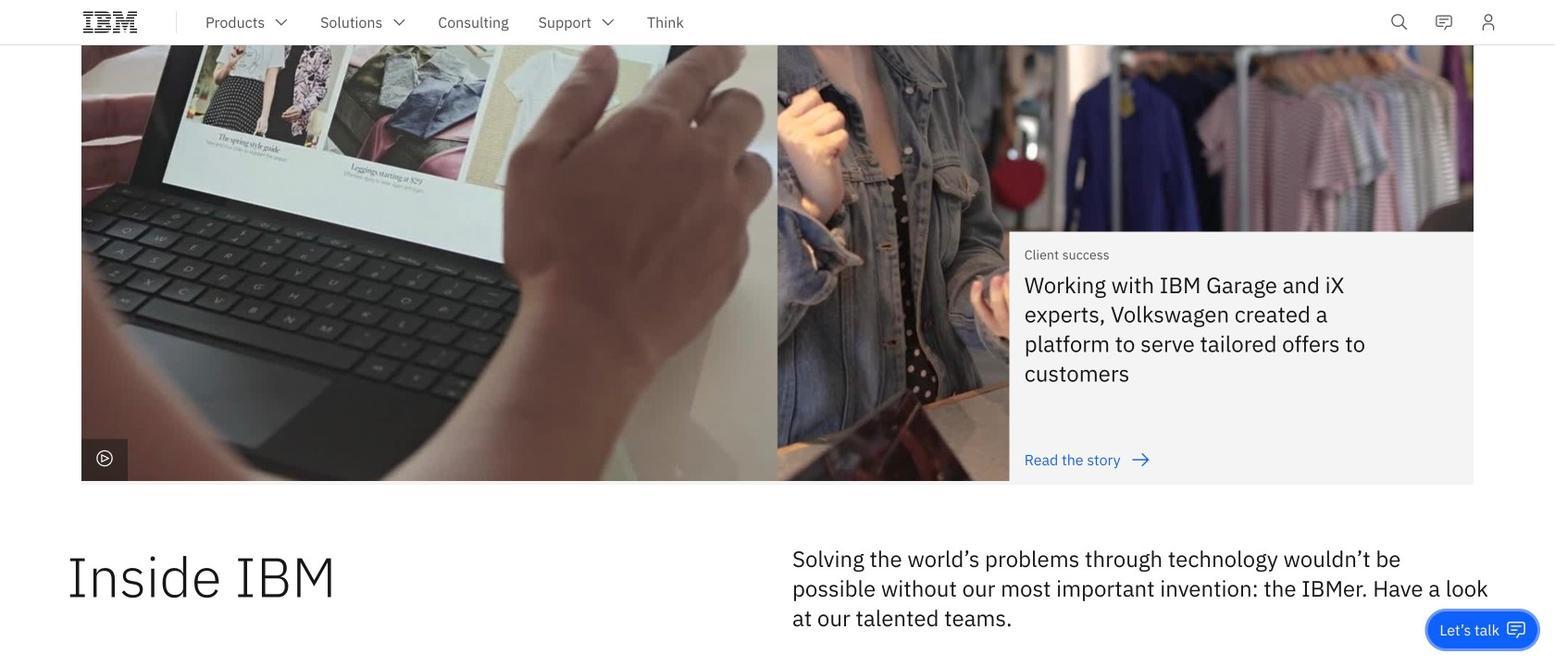 Task type: locate. For each thing, give the bounding box(es) containing it.
let's talk element
[[1440, 620, 1500, 641]]



